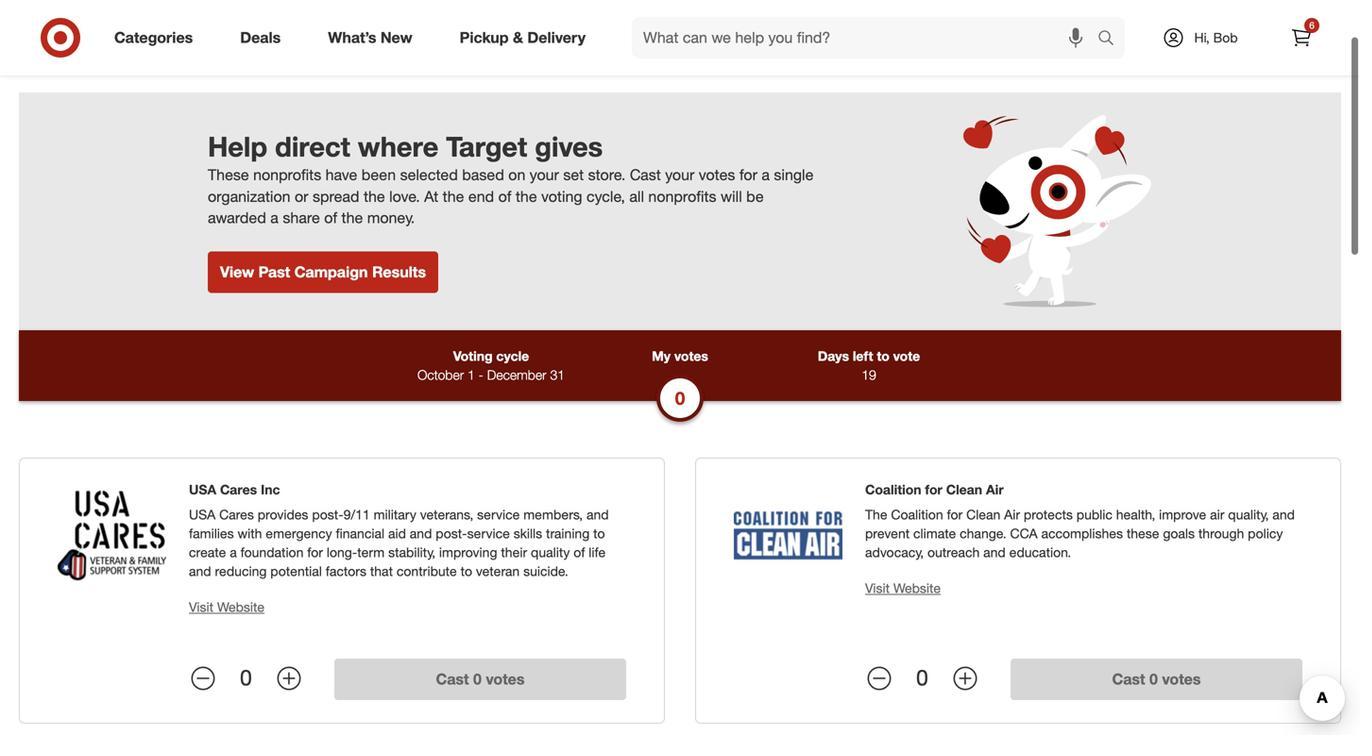 Task type: describe. For each thing, give the bounding box(es) containing it.
skills
[[514, 526, 542, 542]]

31
[[550, 367, 565, 384]]

website for a
[[217, 599, 265, 616]]

visit website for a
[[189, 599, 265, 616]]

pickup & delivery
[[460, 28, 586, 47]]

their
[[501, 545, 527, 561]]

my votes
[[652, 348, 708, 365]]

contribute
[[397, 563, 457, 580]]

search button
[[1089, 17, 1134, 62]]

share
[[283, 209, 320, 227]]

advocacy,
[[865, 545, 924, 561]]

deals
[[240, 28, 281, 47]]

partners link
[[736, 30, 820, 66]]

usa cares inc usa cares provides post-9/11 military veterans, service members, and families with emergency financial aid and post-service skills training to create a foundation for long-term stability, improving their quality of life and reducing potential factors that contribute to veteran suicide.
[[189, 482, 609, 580]]

0 vertical spatial service
[[477, 507, 520, 523]]

What can we help you find? suggestions appear below search field
[[632, 17, 1102, 59]]

visit for the coalition for clean air protects public health, improve air quality, and prevent climate change. cca accomplishes these goals through policy advocacy, outreach and education.
[[865, 580, 890, 597]]

and down create
[[189, 563, 211, 580]]

quality
[[531, 545, 570, 561]]

days left to vote 19
[[818, 348, 920, 384]]

1 horizontal spatial nonprofits
[[648, 187, 716, 206]]

1 horizontal spatial post-
[[436, 526, 467, 542]]

2 cares from the top
[[219, 507, 254, 523]]

store.
[[588, 166, 626, 184]]

change.
[[960, 526, 1006, 542]]

be
[[746, 187, 764, 206]]

potential
[[270, 563, 322, 580]]

hi,
[[1194, 29, 1210, 46]]

factors
[[326, 563, 366, 580]]

help
[[208, 130, 267, 164]]

cast inside help direct where target gives these nonprofits have been selected based on your set store. cast your votes for a single organization or spread the love. at the end of the voting cycle, all nonprofits will be awarded a share of the money.
[[630, 166, 661, 184]]

help direct where target gives these nonprofits have been selected based on your set store. cast your votes for a single organization or spread the love. at the end of the voting cycle, all nonprofits will be awarded a share of the money.
[[208, 130, 814, 227]]

long-
[[327, 545, 357, 561]]

with
[[238, 526, 262, 542]]

a inside usa cares inc usa cares provides post-9/11 military veterans, service members, and families with emergency financial aid and post-service skills training to create a foundation for long-term stability, improving their quality of life and reducing potential factors that contribute to veteran suicide.
[[230, 545, 237, 561]]

selected
[[400, 166, 458, 184]]

members,
[[523, 507, 583, 523]]

cast for coalition for clean air the coalition for clean air protects public health, improve air quality, and prevent climate change. cca accomplishes these goals through policy advocacy, outreach and education.
[[1112, 671, 1145, 689]]

all
[[629, 187, 644, 206]]

quality,
[[1228, 507, 1269, 523]]

policy
[[1248, 526, 1283, 542]]

the down on
[[516, 187, 537, 206]]

2 vertical spatial to
[[461, 563, 472, 580]]

been
[[361, 166, 396, 184]]

new
[[380, 28, 412, 47]]

air
[[1210, 507, 1224, 523]]

december
[[487, 367, 546, 384]]

target
[[446, 130, 527, 164]]

set
[[563, 166, 584, 184]]

goals
[[1163, 526, 1195, 542]]

pickup
[[460, 28, 509, 47]]

offers link
[[530, 30, 594, 66]]

climate
[[913, 526, 956, 542]]

education.
[[1009, 545, 1071, 561]]

veteran
[[476, 563, 520, 580]]

for inside usa cares inc usa cares provides post-9/11 military veterans, service members, and families with emergency financial aid and post-service skills training to create a foundation for long-term stability, improving their quality of life and reducing potential factors that contribute to veteran suicide.
[[307, 545, 323, 561]]

cast 0 votes for these
[[1112, 671, 1201, 689]]

visit for usa cares provides post-9/11 military veterans, service members, and families with emergency financial aid and post-service skills training to create a foundation for long-term stability, improving their quality of life and reducing potential factors that contribute to veteran suicide.
[[189, 599, 213, 616]]

target circle logo image
[[315, 28, 458, 68]]

left
[[853, 348, 873, 365]]

0 horizontal spatial air
[[986, 482, 1004, 498]]

outreach
[[927, 545, 980, 561]]

6
[[1309, 19, 1314, 31]]

visit website link for advocacy,
[[865, 580, 941, 597]]

to inside days left to vote 19
[[877, 348, 889, 365]]

1 usa from the top
[[189, 482, 216, 498]]

vote
[[893, 348, 920, 365]]

money.
[[367, 209, 415, 227]]

bonus
[[639, 36, 691, 58]]

life
[[589, 545, 606, 561]]

voting
[[541, 187, 582, 206]]

based
[[462, 166, 504, 184]]

term
[[357, 545, 385, 561]]

0 vertical spatial clean
[[946, 482, 982, 498]]

1 cares from the top
[[220, 482, 257, 498]]

on
[[508, 166, 525, 184]]

categories
[[114, 28, 193, 47]]

deals link
[[224, 17, 304, 59]]

results
[[372, 263, 426, 281]]

search
[[1089, 30, 1134, 49]]

or
[[295, 187, 308, 206]]

financial
[[336, 526, 384, 542]]

the down spread
[[341, 209, 363, 227]]

-
[[479, 367, 483, 384]]

6 link
[[1281, 17, 1322, 59]]

families
[[189, 526, 234, 542]]

voting
[[453, 348, 493, 365]]

offers
[[538, 36, 586, 58]]

the down been
[[364, 187, 385, 206]]

past
[[258, 263, 290, 281]]

0 vertical spatial a
[[762, 166, 770, 184]]

pickup & delivery link
[[444, 17, 609, 59]]

19
[[862, 367, 876, 384]]

&
[[513, 28, 523, 47]]

at
[[424, 187, 438, 206]]

cast 0 votes for skills
[[436, 671, 525, 689]]

website for advocacy,
[[893, 580, 941, 597]]

and up training
[[586, 507, 609, 523]]

accomplishes
[[1041, 526, 1123, 542]]

2 your from the left
[[665, 166, 694, 184]]



Task type: vqa. For each thing, say whether or not it's contained in the screenshot.
top nonprofits
yes



Task type: locate. For each thing, give the bounding box(es) containing it.
coalition up the
[[865, 482, 921, 498]]

a left "share"
[[270, 209, 279, 227]]

and up 'stability,'
[[410, 526, 432, 542]]

reducing
[[215, 563, 267, 580]]

awarded
[[208, 209, 266, 227]]

cares up with
[[219, 507, 254, 523]]

cast for usa cares inc usa cares provides post-9/11 military veterans, service members, and families with emergency financial aid and post-service skills training to create a foundation for long-term stability, improving their quality of life and reducing potential factors that contribute to veteran suicide.
[[436, 671, 469, 689]]

0 vertical spatial of
[[498, 187, 511, 206]]

2 vertical spatial a
[[230, 545, 237, 561]]

cast
[[630, 166, 661, 184], [436, 671, 469, 689], [1112, 671, 1145, 689]]

1 vertical spatial usa
[[189, 507, 216, 523]]

0 horizontal spatial visit website link
[[189, 599, 265, 616]]

end
[[468, 187, 494, 206]]

air up the change.
[[986, 482, 1004, 498]]

1 horizontal spatial visit
[[865, 580, 890, 597]]

nonprofits
[[253, 166, 321, 184], [648, 187, 716, 206]]

1 horizontal spatial cast 0 votes
[[1112, 671, 1201, 689]]

what's new
[[328, 28, 412, 47]]

improving
[[439, 545, 497, 561]]

nonprofits right all
[[648, 187, 716, 206]]

what's
[[328, 28, 376, 47]]

website down advocacy,
[[893, 580, 941, 597]]

1 cast 0 votes from the left
[[436, 671, 525, 689]]

the right at
[[443, 187, 464, 206]]

0 vertical spatial usa
[[189, 482, 216, 498]]

for inside help direct where target gives these nonprofits have been selected based on your set store. cast your votes for a single organization or spread the love. at the end of the voting cycle, all nonprofits will be awarded a share of the money.
[[739, 166, 757, 184]]

inc
[[261, 482, 280, 498]]

cca
[[1010, 526, 1038, 542]]

2 horizontal spatial of
[[574, 545, 585, 561]]

0 horizontal spatial post-
[[312, 507, 343, 523]]

1 vertical spatial a
[[270, 209, 279, 227]]

of left life
[[574, 545, 585, 561]]

delivery
[[527, 28, 586, 47]]

view past campaign results
[[220, 263, 426, 281]]

to up life
[[593, 526, 605, 542]]

1 vertical spatial to
[[593, 526, 605, 542]]

suicide.
[[523, 563, 568, 580]]

visit website down reducing
[[189, 599, 265, 616]]

0 horizontal spatial website
[[217, 599, 265, 616]]

to
[[877, 348, 889, 365], [593, 526, 605, 542], [461, 563, 472, 580]]

visit website link down advocacy,
[[865, 580, 941, 597]]

2 cast 0 votes from the left
[[1112, 671, 1201, 689]]

1 vertical spatial visit website
[[189, 599, 265, 616]]

military
[[374, 507, 416, 523]]

1 vertical spatial visit website link
[[189, 599, 265, 616]]

visit website for advocacy,
[[865, 580, 941, 597]]

hi, bob
[[1194, 29, 1238, 46]]

0 vertical spatial post-
[[312, 507, 343, 523]]

training
[[546, 526, 590, 542]]

1 vertical spatial post-
[[436, 526, 467, 542]]

1 vertical spatial website
[[217, 599, 265, 616]]

visit website down advocacy,
[[865, 580, 941, 597]]

1 vertical spatial air
[[1004, 507, 1020, 523]]

days
[[818, 348, 849, 365]]

spread
[[313, 187, 359, 206]]

1 horizontal spatial visit website link
[[865, 580, 941, 597]]

0 vertical spatial visit website
[[865, 580, 941, 597]]

the
[[865, 507, 887, 523]]

visit website link down reducing
[[189, 599, 265, 616]]

visit website
[[865, 580, 941, 597], [189, 599, 265, 616]]

single
[[774, 166, 814, 184]]

of
[[498, 187, 511, 206], [324, 209, 337, 227], [574, 545, 585, 561]]

service up 'skills'
[[477, 507, 520, 523]]

0 horizontal spatial visit
[[189, 599, 213, 616]]

air up the cca
[[1004, 507, 1020, 523]]

coalition up climate
[[891, 507, 943, 523]]

votes inside help direct where target gives these nonprofits have been selected based on your set store. cast your votes for a single organization or spread the love. at the end of the voting cycle, all nonprofits will be awarded a share of the money.
[[699, 166, 735, 184]]

1 horizontal spatial to
[[593, 526, 605, 542]]

9/11
[[343, 507, 370, 523]]

improve
[[1159, 507, 1206, 523]]

0 horizontal spatial nonprofits
[[253, 166, 321, 184]]

public
[[1076, 507, 1112, 523]]

cycle,
[[587, 187, 625, 206]]

2 horizontal spatial to
[[877, 348, 889, 365]]

gives
[[535, 130, 603, 164]]

of right end
[[498, 187, 511, 206]]

my
[[652, 348, 671, 365]]

1 horizontal spatial a
[[270, 209, 279, 227]]

to down 'improving'
[[461, 563, 472, 580]]

love.
[[389, 187, 420, 206]]

have
[[325, 166, 357, 184]]

0 horizontal spatial your
[[530, 166, 559, 184]]

view past campaign results link
[[208, 252, 438, 293]]

0 horizontal spatial cast 0 votes
[[436, 671, 525, 689]]

1 vertical spatial of
[[324, 209, 337, 227]]

0 horizontal spatial of
[[324, 209, 337, 227]]

service
[[477, 507, 520, 523], [467, 526, 510, 542]]

coalition for clean air the coalition for clean air protects public health, improve air quality, and prevent climate change. cca accomplishes these goals through policy advocacy, outreach and education.
[[865, 482, 1295, 561]]

nonprofits up the or
[[253, 166, 321, 184]]

october
[[417, 367, 464, 384]]

visit website link
[[865, 580, 941, 597], [189, 599, 265, 616]]

partners
[[744, 36, 812, 58]]

1 horizontal spatial your
[[665, 166, 694, 184]]

direct
[[275, 130, 350, 164]]

visit down create
[[189, 599, 213, 616]]

foundation
[[240, 545, 304, 561]]

1 vertical spatial nonprofits
[[648, 187, 716, 206]]

1 horizontal spatial air
[[1004, 507, 1020, 523]]

where
[[358, 130, 438, 164]]

the
[[364, 187, 385, 206], [443, 187, 464, 206], [516, 187, 537, 206], [341, 209, 363, 227]]

a up reducing
[[230, 545, 237, 561]]

0 horizontal spatial cast
[[436, 671, 469, 689]]

0 vertical spatial coalition
[[865, 482, 921, 498]]

2 horizontal spatial cast
[[1112, 671, 1145, 689]]

1 horizontal spatial cast
[[630, 166, 661, 184]]

1 horizontal spatial of
[[498, 187, 511, 206]]

0 horizontal spatial a
[[230, 545, 237, 561]]

2 horizontal spatial a
[[762, 166, 770, 184]]

1 horizontal spatial website
[[893, 580, 941, 597]]

visit
[[865, 580, 890, 597], [189, 599, 213, 616]]

voting cycle october 1 - december 31
[[417, 348, 565, 384]]

these
[[1127, 526, 1159, 542]]

these
[[208, 166, 249, 184]]

2 vertical spatial of
[[574, 545, 585, 561]]

0 horizontal spatial to
[[461, 563, 472, 580]]

of inside usa cares inc usa cares provides post-9/11 military veterans, service members, and families with emergency financial aid and post-service skills training to create a foundation for long-term stability, improving their quality of life and reducing potential factors that contribute to veteran suicide.
[[574, 545, 585, 561]]

what's new link
[[312, 17, 436, 59]]

post- up emergency
[[312, 507, 343, 523]]

0 vertical spatial visit
[[865, 580, 890, 597]]

and
[[586, 507, 609, 523], [1272, 507, 1295, 523], [410, 526, 432, 542], [983, 545, 1006, 561], [189, 563, 211, 580]]

health,
[[1116, 507, 1155, 523]]

provides
[[258, 507, 308, 523]]

website down reducing
[[217, 599, 265, 616]]

emergency
[[266, 526, 332, 542]]

1 vertical spatial clean
[[966, 507, 1000, 523]]

air
[[986, 482, 1004, 498], [1004, 507, 1020, 523]]

0 vertical spatial air
[[986, 482, 1004, 498]]

1 your from the left
[[530, 166, 559, 184]]

categories link
[[98, 17, 216, 59]]

usa
[[189, 482, 216, 498], [189, 507, 216, 523]]

0 horizontal spatial visit website
[[189, 599, 265, 616]]

your right store.
[[665, 166, 694, 184]]

1 horizontal spatial visit website
[[865, 580, 941, 597]]

1 vertical spatial visit
[[189, 599, 213, 616]]

campaign
[[294, 263, 368, 281]]

post-
[[312, 507, 343, 523], [436, 526, 467, 542]]

0 vertical spatial cares
[[220, 482, 257, 498]]

visit down advocacy,
[[865, 580, 890, 597]]

and down the change.
[[983, 545, 1006, 561]]

1 vertical spatial cares
[[219, 507, 254, 523]]

0 vertical spatial website
[[893, 580, 941, 597]]

create
[[189, 545, 226, 561]]

visit website link for a
[[189, 599, 265, 616]]

cares left inc on the left bottom of page
[[220, 482, 257, 498]]

to right the left
[[877, 348, 889, 365]]

view
[[220, 263, 254, 281]]

bonus link
[[632, 30, 698, 66]]

through
[[1198, 526, 1244, 542]]

your
[[530, 166, 559, 184], [665, 166, 694, 184]]

stability,
[[388, 545, 435, 561]]

0 vertical spatial nonprofits
[[253, 166, 321, 184]]

0 vertical spatial visit website link
[[865, 580, 941, 597]]

and up policy
[[1272, 507, 1295, 523]]

a up be
[[762, 166, 770, 184]]

aid
[[388, 526, 406, 542]]

0 vertical spatial to
[[877, 348, 889, 365]]

your right on
[[530, 166, 559, 184]]

1 vertical spatial service
[[467, 526, 510, 542]]

post- down veterans,
[[436, 526, 467, 542]]

1 vertical spatial coalition
[[891, 507, 943, 523]]

of down spread
[[324, 209, 337, 227]]

2 usa from the top
[[189, 507, 216, 523]]

prevent
[[865, 526, 910, 542]]

service up 'improving'
[[467, 526, 510, 542]]

1
[[468, 367, 475, 384]]



